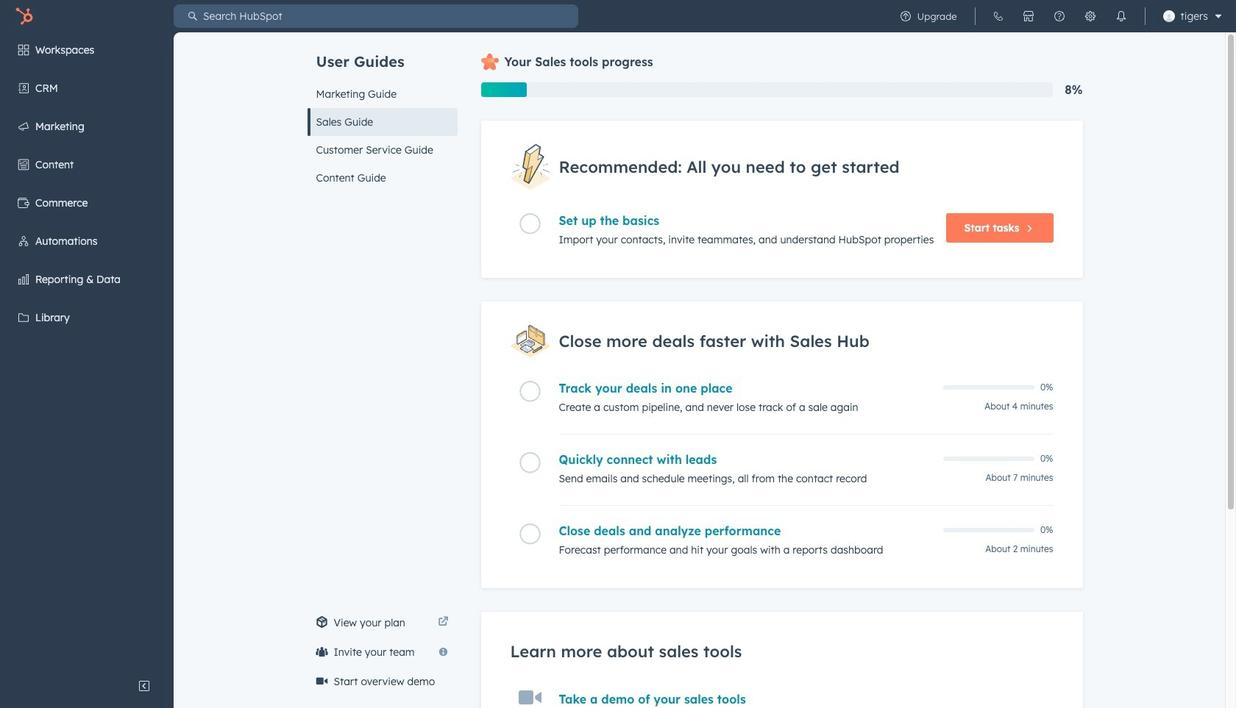 Task type: vqa. For each thing, say whether or not it's contained in the screenshot.
&#x28;Sample
no



Task type: describe. For each thing, give the bounding box(es) containing it.
Search HubSpot search field
[[197, 4, 579, 28]]

howard n/a image
[[1164, 10, 1175, 22]]

marketplaces image
[[1023, 10, 1035, 22]]



Task type: locate. For each thing, give the bounding box(es) containing it.
0 horizontal spatial menu
[[0, 32, 174, 672]]

link opens in a new window image
[[438, 615, 449, 632], [438, 618, 449, 629]]

help image
[[1054, 10, 1066, 22]]

settings image
[[1085, 10, 1097, 22]]

notifications image
[[1116, 10, 1127, 22]]

progress bar
[[481, 82, 527, 97]]

1 horizontal spatial menu
[[890, 0, 1228, 32]]

2 link opens in a new window image from the top
[[438, 618, 449, 629]]

1 link opens in a new window image from the top
[[438, 615, 449, 632]]

user guides element
[[307, 32, 458, 192]]

menu
[[890, 0, 1228, 32], [0, 32, 174, 672]]



